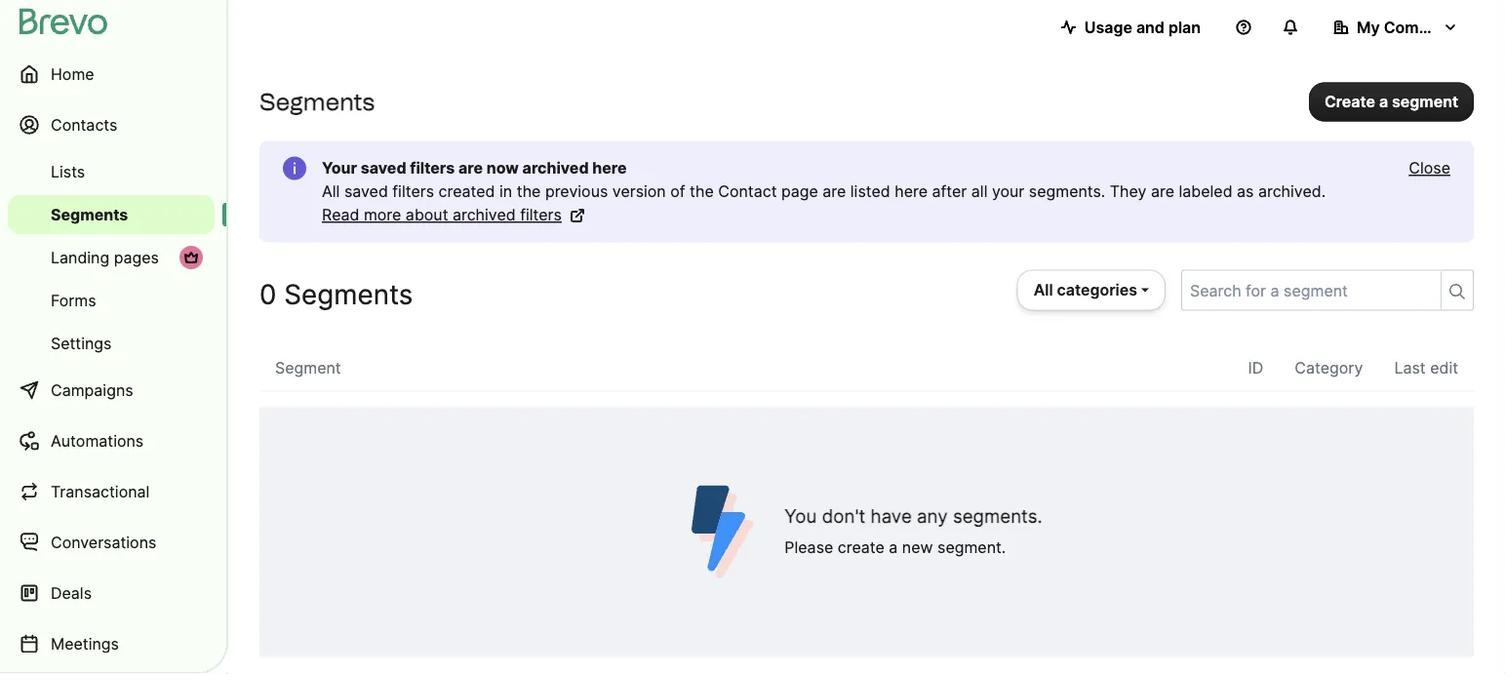 Task type: vqa. For each thing, say whether or not it's contained in the screenshot.
Pending within 'LIST BOX'
no



Task type: describe. For each thing, give the bounding box(es) containing it.
segments. inside your saved filters are now archived here all saved filters created in the previous version of the contact page are listed here after all your segments. they are labeled as archived.
[[1029, 182, 1106, 201]]

as
[[1237, 182, 1254, 201]]

home link
[[8, 51, 215, 98]]

please create a new segment.
[[785, 538, 1006, 557]]

archived inside your saved filters are now archived here all saved filters created in the previous version of the contact page are listed here after all your segments. they are labeled as archived.
[[523, 159, 589, 178]]

automations
[[51, 431, 144, 450]]

created
[[439, 182, 495, 201]]

you
[[785, 505, 817, 527]]

1 vertical spatial a
[[889, 538, 898, 557]]

all categories
[[1034, 281, 1138, 300]]

2 vertical spatial segments
[[284, 278, 413, 310]]

conversations link
[[8, 519, 215, 566]]

1 vertical spatial segments.
[[953, 505, 1043, 527]]

category
[[1295, 359, 1364, 378]]

after
[[932, 182, 967, 201]]

labeled
[[1179, 182, 1233, 201]]

landing pages
[[51, 248, 159, 267]]

in
[[500, 182, 512, 201]]

plan
[[1169, 18, 1201, 37]]

all categories button
[[1017, 270, 1166, 311]]

all inside button
[[1034, 281, 1054, 300]]

pages
[[114, 248, 159, 267]]

alert containing your saved filters are now archived here
[[260, 141, 1474, 242]]

have
[[871, 505, 912, 527]]

contacts link
[[8, 101, 215, 148]]

about
[[406, 205, 448, 224]]

0 vertical spatial segments
[[260, 87, 375, 116]]

your saved filters are now archived here all saved filters created in the previous version of the contact page are listed here after all your segments. they are labeled as archived.
[[322, 159, 1326, 201]]

more
[[364, 205, 401, 224]]

0 vertical spatial filters
[[410, 159, 455, 178]]

edit
[[1431, 359, 1459, 378]]

close
[[1409, 159, 1451, 178]]

lists link
[[8, 152, 215, 191]]

left___rvooi image
[[183, 250, 199, 265]]

1 vertical spatial here
[[895, 182, 928, 201]]

id
[[1249, 359, 1264, 378]]

usage
[[1085, 18, 1133, 37]]

settings
[[51, 334, 112, 353]]

my
[[1357, 18, 1381, 37]]

0 horizontal spatial archived
[[453, 205, 516, 224]]

create a segment button
[[1309, 82, 1474, 121]]

meetings link
[[8, 621, 215, 667]]

0 vertical spatial here
[[593, 159, 627, 178]]

segments link
[[8, 195, 215, 234]]

campaigns link
[[8, 367, 215, 414]]

create
[[1325, 92, 1376, 111]]

forms link
[[8, 281, 215, 320]]

my company
[[1357, 18, 1456, 37]]

filters inside read more about archived filters link
[[520, 205, 562, 224]]

last edit
[[1395, 359, 1459, 378]]

segment
[[275, 359, 341, 378]]

a inside button
[[1380, 92, 1389, 111]]

don't
[[822, 505, 866, 527]]

lists
[[51, 162, 85, 181]]

they
[[1110, 182, 1147, 201]]

0 horizontal spatial are
[[459, 159, 483, 178]]

search button
[[1441, 272, 1474, 309]]

now
[[487, 159, 519, 178]]

2 the from the left
[[690, 182, 714, 201]]

archived.
[[1259, 182, 1326, 201]]

landing pages link
[[8, 238, 215, 277]]

all inside your saved filters are now archived here all saved filters created in the previous version of the contact page are listed here after all your segments. they are labeled as archived.
[[322, 182, 340, 201]]

1 vertical spatial saved
[[344, 182, 388, 201]]

contact
[[719, 182, 777, 201]]

new
[[902, 538, 933, 557]]



Task type: locate. For each thing, give the bounding box(es) containing it.
Search for a segment search field
[[1183, 271, 1433, 310]]

you don't have any segments.
[[785, 505, 1043, 527]]

a right create
[[1380, 92, 1389, 111]]

0 horizontal spatial the
[[517, 182, 541, 201]]

segments up your
[[260, 87, 375, 116]]

segments up landing
[[51, 205, 128, 224]]

segments. right your
[[1029, 182, 1106, 201]]

filters up about
[[393, 182, 434, 201]]

usage and plan
[[1085, 18, 1201, 37]]

read
[[322, 205, 360, 224]]

0 horizontal spatial here
[[593, 159, 627, 178]]

segment.
[[938, 538, 1006, 557]]

categories
[[1057, 281, 1138, 300]]

archived up previous
[[523, 159, 589, 178]]

create a segment
[[1325, 92, 1459, 111]]

all
[[322, 182, 340, 201], [1034, 281, 1054, 300]]

1 vertical spatial all
[[1034, 281, 1054, 300]]

filters
[[410, 159, 455, 178], [393, 182, 434, 201], [520, 205, 562, 224]]

2 vertical spatial filters
[[520, 205, 562, 224]]

please
[[785, 538, 834, 557]]

landing
[[51, 248, 110, 267]]

the
[[517, 182, 541, 201], [690, 182, 714, 201]]

are right they
[[1151, 182, 1175, 201]]

the right 'in' in the left top of the page
[[517, 182, 541, 201]]

saved
[[361, 159, 406, 178], [344, 182, 388, 201]]

my company button
[[1318, 8, 1474, 47]]

deals
[[51, 584, 92, 603]]

0 vertical spatial saved
[[361, 159, 406, 178]]

0 vertical spatial segments.
[[1029, 182, 1106, 201]]

0 horizontal spatial a
[[889, 538, 898, 557]]

1 horizontal spatial here
[[895, 182, 928, 201]]

1 horizontal spatial are
[[823, 182, 846, 201]]

1 the from the left
[[517, 182, 541, 201]]

listed
[[851, 182, 891, 201]]

are up created
[[459, 159, 483, 178]]

0 vertical spatial all
[[322, 182, 340, 201]]

here up version
[[593, 159, 627, 178]]

0 segments
[[260, 278, 413, 310]]

company
[[1384, 18, 1456, 37]]

segments.
[[1029, 182, 1106, 201], [953, 505, 1043, 527]]

alert
[[260, 141, 1474, 242]]

contacts
[[51, 115, 117, 134]]

and
[[1137, 18, 1165, 37]]

all left the categories
[[1034, 281, 1054, 300]]

campaigns
[[51, 381, 133, 400]]

any
[[917, 505, 948, 527]]

1 vertical spatial segments
[[51, 205, 128, 224]]

transactional
[[51, 482, 150, 501]]

here
[[593, 159, 627, 178], [895, 182, 928, 201]]

are
[[459, 159, 483, 178], [823, 182, 846, 201], [1151, 182, 1175, 201]]

1 horizontal spatial the
[[690, 182, 714, 201]]

segments down read
[[284, 278, 413, 310]]

read more about archived filters link
[[322, 203, 585, 227]]

a left new
[[889, 538, 898, 557]]

saved right your
[[361, 159, 406, 178]]

all
[[972, 182, 988, 201]]

here left after
[[895, 182, 928, 201]]

1 vertical spatial filters
[[393, 182, 434, 201]]

2 horizontal spatial are
[[1151, 182, 1175, 201]]

segments
[[260, 87, 375, 116], [51, 205, 128, 224], [284, 278, 413, 310]]

meetings
[[51, 634, 119, 653]]

archived
[[523, 159, 589, 178], [453, 205, 516, 224]]

1 horizontal spatial archived
[[523, 159, 589, 178]]

conversations
[[51, 533, 156, 552]]

your
[[992, 182, 1025, 201]]

home
[[51, 64, 94, 83]]

transactional link
[[8, 468, 215, 515]]

forms
[[51, 291, 96, 310]]

1 horizontal spatial a
[[1380, 92, 1389, 111]]

1 horizontal spatial all
[[1034, 281, 1054, 300]]

segment
[[1393, 92, 1459, 111]]

search image
[[1450, 284, 1466, 300]]

0
[[260, 278, 277, 310]]

your
[[322, 159, 357, 178]]

last
[[1395, 359, 1426, 378]]

filters down previous
[[520, 205, 562, 224]]

create
[[838, 538, 885, 557]]

a
[[1380, 92, 1389, 111], [889, 538, 898, 557]]

the right of
[[690, 182, 714, 201]]

automations link
[[8, 418, 215, 464]]

page
[[782, 182, 819, 201]]

archived down created
[[453, 205, 516, 224]]

all down your
[[322, 182, 340, 201]]

deals link
[[8, 570, 215, 617]]

close link
[[1409, 157, 1451, 180]]

of
[[671, 182, 686, 201]]

1 vertical spatial archived
[[453, 205, 516, 224]]

0 horizontal spatial all
[[322, 182, 340, 201]]

saved up more
[[344, 182, 388, 201]]

usage and plan button
[[1046, 8, 1217, 47]]

segments. up segment.
[[953, 505, 1043, 527]]

0 vertical spatial archived
[[523, 159, 589, 178]]

read more about archived filters
[[322, 205, 562, 224]]

filters up created
[[410, 159, 455, 178]]

are right page
[[823, 182, 846, 201]]

settings link
[[8, 324, 215, 363]]

0 vertical spatial a
[[1380, 92, 1389, 111]]

previous
[[545, 182, 608, 201]]

version
[[613, 182, 666, 201]]



